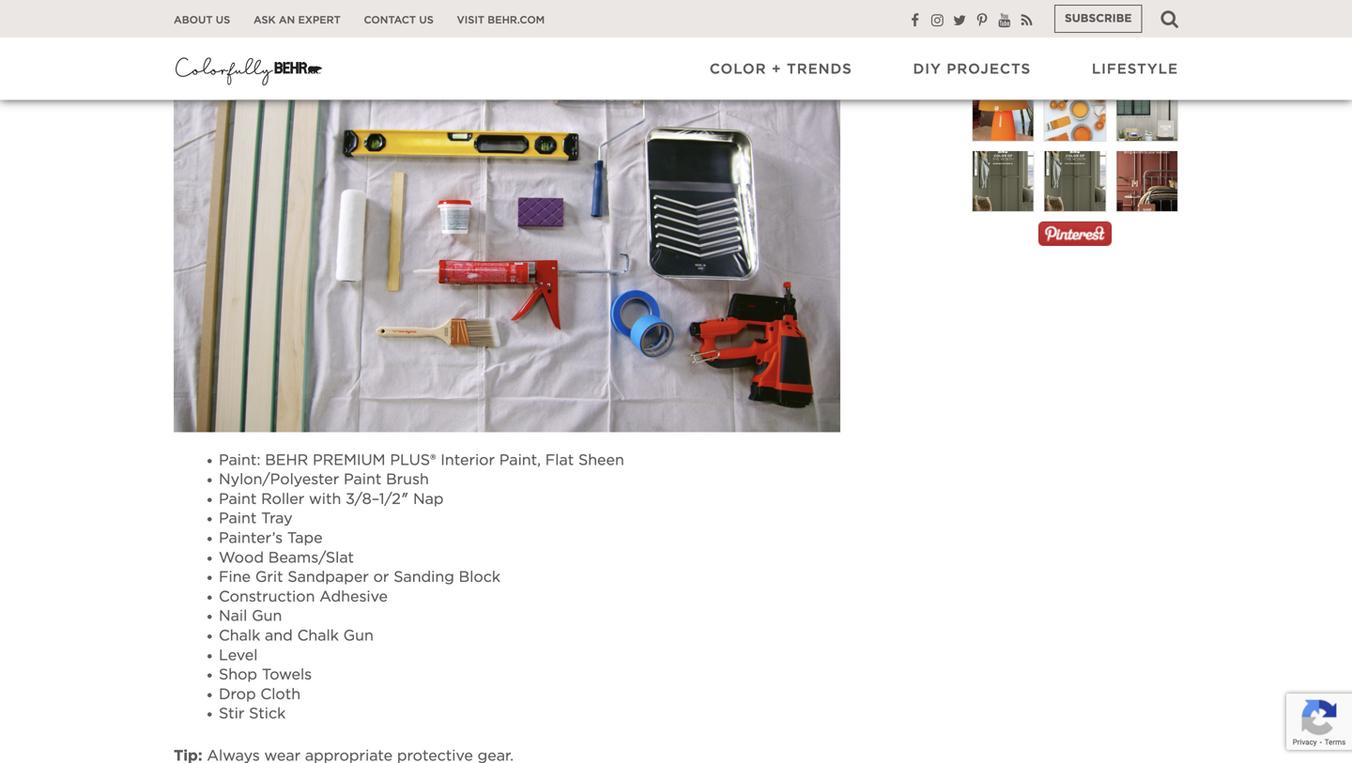 Task type: describe. For each thing, give the bounding box(es) containing it.
shop
[[219, 668, 257, 683]]

contact
[[364, 15, 416, 25]]

paint: behr premium plus® interior paint, flat sheen nylon/polyester paint brush paint roller with 3/8–1/2″ nap paint tray painter's tape wood beams/slat fine grit sandpaper or sanding block construction adhesive nail gun chalk and chalk gun level shop towels drop cloth stir stick
[[219, 453, 624, 722]]

about
[[174, 15, 213, 25]]

diy
[[913, 62, 942, 76]]

expert
[[298, 15, 341, 25]]

projects
[[947, 62, 1031, 76]]

+
[[772, 62, 782, 76]]

2 chalk from the left
[[297, 629, 339, 644]]

about us link
[[174, 14, 230, 27]]

and
[[265, 629, 293, 644]]

trends
[[787, 62, 852, 76]]

level
[[219, 648, 258, 663]]

sanding
[[394, 570, 454, 585]]

ask
[[253, 15, 276, 25]]

brighten up your apartment with the juicy hues of joyful orange p240-7 and tart orange hdc-md-27. image
[[1044, 73, 1106, 149]]

us for about us
[[216, 15, 230, 25]]

0 vertical spatial gun
[[252, 609, 282, 624]]

plus®
[[390, 453, 436, 468]]

an
[[279, 15, 295, 25]]

contact us
[[364, 15, 434, 25]]

roller
[[261, 492, 304, 507]]

stick
[[249, 707, 286, 722]]

nylon/polyester
[[219, 472, 339, 487]]

subscribe link
[[1055, 5, 1142, 33]]

painter's
[[219, 531, 283, 546]]

1 horizontal spatial gun
[[343, 629, 374, 644]]

1 turn your home into a tranquil retreat with our december color of the month, mountain olive. this rich green captures the essence of nature's beauty, bringing a sense of serenity and coziness to any space. image from the left
[[972, 137, 1034, 227]]

with
[[309, 492, 341, 507]]

tape
[[287, 531, 323, 546]]

cloth
[[260, 687, 301, 702]]

here's your sign that it's time for a backyard makeover. get your house up-to-date with behr dynasty® exterior paint in classic neutrals like gratifying gray dc-008 and carbon n520-7. image
[[1116, 66, 1178, 157]]

1 chalk from the left
[[219, 629, 260, 644]]

tray
[[261, 511, 293, 526]]

behr
[[265, 453, 308, 468]]

behr.com
[[488, 15, 545, 25]]

interior
[[441, 453, 495, 468]]

subscribe
[[1065, 13, 1132, 24]]

ask an expert link
[[253, 14, 341, 27]]

visit
[[457, 15, 484, 25]]

paint,
[[499, 453, 541, 468]]

premium
[[313, 453, 386, 468]]



Task type: locate. For each thing, give the bounding box(es) containing it.
1 vertical spatial paint
[[219, 492, 257, 507]]

turn your home into a tranquil retreat with our december color of the month, mountain olive. this rich green captures the essence of nature's beauty, bringing a sense of serenity and coziness to any space. image left follow me on pinterest image
[[972, 137, 1034, 227]]

paint down premium
[[344, 472, 382, 487]]

sheen
[[578, 453, 624, 468]]

color + trends
[[710, 62, 852, 76]]

materials:
[[174, 14, 247, 29]]

try behr's kalahari sunset mq1-25, a desert orange that infuses your space with warmth. image
[[1116, 137, 1178, 227]]

color + trends link
[[710, 60, 852, 79]]

1 horizontal spatial turn your home into a tranquil retreat with our december color of the month, mountain olive. this rich green captures the essence of nature's beauty, bringing a sense of serenity and coziness to any space. image
[[1044, 137, 1106, 227]]

fine
[[219, 570, 251, 585]]

visit behr.com
[[457, 15, 545, 25]]

3/8–1/2″
[[346, 492, 409, 507]]

adhesive
[[319, 590, 388, 605]]

chalk right and
[[297, 629, 339, 644]]

search image
[[1161, 9, 1178, 28]]

0 horizontal spatial us
[[216, 15, 230, 25]]

gun down construction
[[252, 609, 282, 624]]

chalk
[[219, 629, 260, 644], [297, 629, 339, 644]]

contact us link
[[364, 14, 434, 27]]

beams/slat
[[268, 551, 354, 566]]

turn your home into a tranquil retreat with our december color of the month, mountain olive. this rich green captures the essence of nature's beauty, bringing a sense of serenity and coziness to any space. image
[[972, 137, 1034, 227], [1044, 137, 1106, 227]]

about us
[[174, 15, 230, 25]]

drop
[[219, 687, 256, 702]]

0 vertical spatial paint
[[344, 472, 382, 487]]

color
[[710, 62, 767, 76]]

2 vertical spatial paint
[[219, 511, 257, 526]]

brush
[[386, 472, 429, 487]]

us right about at the left of the page
[[216, 15, 230, 25]]

or
[[373, 570, 389, 585]]

a drop cloth with an image of each tool that is listed below. image
[[174, 50, 840, 432]]

colorfully behr image
[[174, 52, 324, 89]]

chalk up level
[[219, 629, 260, 644]]

us right contact
[[419, 15, 434, 25]]

lifestyle
[[1092, 62, 1178, 76]]

towels
[[262, 668, 312, 683]]

stir
[[219, 707, 244, 722]]

visit behr.com link
[[457, 14, 545, 27]]

ask an expert
[[253, 15, 341, 25]]

0 horizontal spatial turn your home into a tranquil retreat with our december color of the month, mountain olive. this rich green captures the essence of nature's beauty, bringing a sense of serenity and coziness to any space. image
[[972, 137, 1034, 227]]

behr premium plus® interior paint, flat sheen link
[[265, 453, 624, 468]]

diy projects link
[[913, 60, 1031, 79]]

turn your home into a tranquil retreat with our december color of the month, mountain olive. this rich green captures the essence of nature's beauty, bringing a sense of serenity and coziness to any space. image left try behr's kalahari sunset mq1-25, a desert orange that infuses your space with warmth. image
[[1044, 137, 1106, 227]]

lifestyle link
[[1092, 60, 1178, 79]]

wood
[[219, 551, 264, 566]]

follow me on pinterest image
[[1038, 222, 1112, 246]]

diy this eclectic lamp with a glass bowl, a vase, and behr spray paint in blazing bonfire. . image
[[972, 58, 1034, 165]]

gun
[[252, 609, 282, 624], [343, 629, 374, 644]]

provence blue, our january color of the month, is a dreamy hue that makes any space more inviting. give your home a soothing start to the year. image
[[972, 0, 1034, 86]]

block
[[459, 570, 500, 585]]

0 horizontal spatial gun
[[252, 609, 282, 624]]

channel the tranquility of the french countryside in your home with the january color of the month, provence blue. painting a room in this soothing hue is the perfect way to start the year fresh. image
[[1044, 0, 1106, 86]]

nail
[[219, 609, 247, 624]]

us
[[216, 15, 230, 25], [419, 15, 434, 25]]

us inside 'link'
[[216, 15, 230, 25]]

gun down "adhesive"
[[343, 629, 374, 644]]

1 horizontal spatial us
[[419, 15, 434, 25]]

nap
[[413, 492, 444, 507]]

paint up painter's
[[219, 511, 257, 526]]

explore the three paint colors the pair perfectly with our 2024 color of the year, cracked pepper. image
[[1116, 0, 1178, 94]]

paint
[[344, 472, 382, 487], [219, 492, 257, 507], [219, 511, 257, 526]]

construction
[[219, 590, 315, 605]]

diy projects
[[913, 62, 1031, 76]]

us for contact us
[[419, 15, 434, 25]]

flat
[[545, 453, 574, 468]]

2 us from the left
[[419, 15, 434, 25]]

grit
[[255, 570, 283, 585]]

1 vertical spatial gun
[[343, 629, 374, 644]]

1 horizontal spatial chalk
[[297, 629, 339, 644]]

1 us from the left
[[216, 15, 230, 25]]

0 horizontal spatial chalk
[[219, 629, 260, 644]]

sandpaper
[[288, 570, 369, 585]]

paint down paint: at the left
[[219, 492, 257, 507]]

paint:
[[219, 453, 260, 468]]

2 turn your home into a tranquil retreat with our december color of the month, mountain olive. this rich green captures the essence of nature's beauty, bringing a sense of serenity and coziness to any space. image from the left
[[1044, 137, 1106, 227]]



Task type: vqa. For each thing, say whether or not it's contained in the screenshot.
style
no



